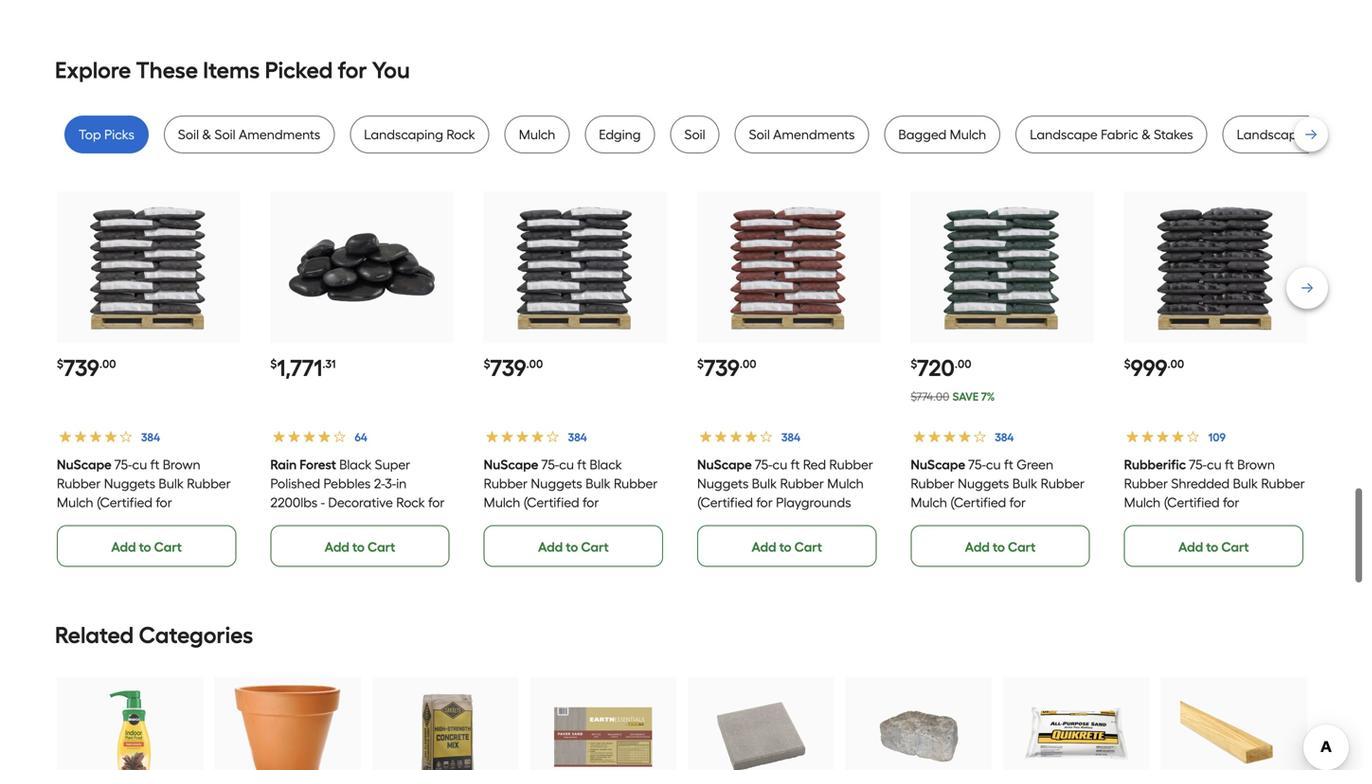 Task type: vqa. For each thing, say whether or not it's contained in the screenshot.
2nd ( 0 ) from the bottom
no



Task type: describe. For each thing, give the bounding box(es) containing it.
ipema for 75-cu ft black rubber nuggets bulk rubber mulch (certified for playgrounds ipema bulk mulch
[[562, 513, 600, 529]]

plant food image
[[76, 682, 184, 770]]

ft for 75-cu ft brown rubber nuggets bulk rubber mulch (certified for playgrounds ipema bulk mulch
[[150, 456, 160, 473]]

3-
[[385, 475, 396, 492]]

pressure treated lumber image
[[1180, 682, 1288, 770]]

retains
[[360, 513, 404, 529]]

nuggets for red
[[697, 475, 749, 492]]

3 739 list item from the left
[[697, 192, 881, 567]]

cart for black super polished pebbles 2-3-in 2200lbs - decorative rock for landscaping - retains moisture - free delivery - 1.5-3 inch size - black finish
[[368, 539, 395, 555]]

1 horizontal spatial landscaping
[[364, 127, 443, 143]]

$ 739 .00 for 75-cu ft black rubber nuggets bulk rubber mulch (certified for playgrounds ipema bulk mulch
[[484, 355, 543, 382]]

cu for 75-cu ft black rubber nuggets bulk rubber mulch (certified for playgrounds ipema bulk mulch
[[559, 456, 574, 473]]

for for 75-cu ft brown rubber shredded bulk rubber mulch (certified for playgrounds ipema bulk mulch
[[1223, 494, 1240, 510]]

add to cart link for black super polished pebbles 2-3-in 2200lbs - decorative rock for landscaping - retains moisture - free delivery - 1.5-3 inch size - black finish
[[270, 525, 450, 567]]

ipema for 75-cu ft brown rubber shredded bulk rubber mulch (certified for playgrounds ipema bulk mulch
[[1203, 513, 1241, 529]]

pots & planters image
[[234, 682, 342, 770]]

75-cu ft green rubber nuggets bulk rubber mulch (certified for playgrounds ipema bulk mulch
[[911, 456, 1085, 548]]

.00 inside the $ 720 .00
[[955, 357, 972, 371]]

cart for 75-cu ft green rubber nuggets bulk rubber mulch (certified for playgrounds ipema bulk mulch
[[1008, 539, 1036, 555]]

2 & from the left
[[1142, 127, 1151, 143]]

to for 75-cu ft brown rubber shredded bulk rubber mulch (certified for playgrounds ipema bulk mulch
[[1206, 539, 1219, 555]]

stakes
[[1154, 127, 1194, 143]]

.00 for 75-cu ft black rubber nuggets bulk rubber mulch (certified for playgrounds ipema bulk mulch
[[526, 357, 543, 371]]

to for 75-cu ft black rubber nuggets bulk rubber mulch (certified for playgrounds ipema bulk mulch
[[566, 539, 578, 555]]

soil amendments
[[749, 127, 855, 143]]

cu for 75-cu ft red rubber nuggets bulk rubber mulch (certified for playgrounds ipema bulk mulch
[[773, 456, 788, 473]]

75- for 75-cu ft black rubber nuggets bulk rubber mulch (certified for playgrounds ipema bulk mulch
[[542, 456, 559, 473]]

add to cart for 75-cu ft brown rubber shredded bulk rubber mulch (certified for playgrounds ipema bulk mulch
[[1179, 539, 1249, 555]]

$ for 75-cu ft brown rubber nuggets bulk rubber mulch (certified for playgrounds ipema bulk mulch
[[57, 357, 63, 371]]

.00 for 75-cu ft red rubber nuggets bulk rubber mulch (certified for playgrounds ipema bulk mulch
[[740, 357, 757, 371]]

paver sand image
[[549, 682, 657, 770]]

polished
[[270, 475, 320, 492]]

2200lbs
[[270, 494, 318, 510]]

related categories heading
[[55, 616, 1309, 654]]

super
[[375, 456, 410, 473]]

brown for 999
[[1238, 456, 1275, 473]]

nuscape 75-cu ft brown rubber nuggets bulk rubber mulch (certified for playgrounds ipema bulk mulch image
[[75, 194, 222, 341]]

bagged
[[899, 127, 947, 143]]

fabric
[[1101, 127, 1139, 143]]

2 739 list item from the left
[[484, 192, 667, 567]]

999
[[1131, 355, 1168, 382]]

0 vertical spatial rock
[[447, 127, 475, 143]]

add to cart for 75-cu ft red rubber nuggets bulk rubber mulch (certified for playgrounds ipema bulk mulch
[[752, 539, 822, 555]]

1.5-
[[419, 532, 438, 548]]

ft for 75-cu ft brown rubber shredded bulk rubber mulch (certified for playgrounds ipema bulk mulch
[[1225, 456, 1234, 473]]

retaining wall block image
[[865, 682, 973, 770]]

landscape edging
[[1237, 127, 1350, 143]]

(certified for 75-cu ft green rubber nuggets bulk rubber mulch (certified for playgrounds ipema bulk mulch
[[951, 494, 1007, 510]]

for for 75-cu ft red rubber nuggets bulk rubber mulch (certified for playgrounds ipema bulk mulch
[[756, 494, 773, 510]]

add for black super polished pebbles 2-3-in 2200lbs - decorative rock for landscaping - retains moisture - free delivery - 1.5-3 inch size - black finish
[[325, 539, 350, 555]]

75- for 75-cu ft green rubber nuggets bulk rubber mulch (certified for playgrounds ipema bulk mulch
[[969, 456, 986, 473]]

nuscape for 75-cu ft red rubber nuggets bulk rubber mulch (certified for playgrounds ipema bulk mulch
[[697, 456, 752, 473]]

739 for 75-cu ft red rubber nuggets bulk rubber mulch (certified for playgrounds ipema bulk mulch
[[704, 355, 740, 382]]

forest
[[300, 456, 336, 473]]

add to cart link for 75-cu ft black rubber nuggets bulk rubber mulch (certified for playgrounds ipema bulk mulch
[[484, 525, 663, 567]]

75- for 75-cu ft red rubber nuggets bulk rubber mulch (certified for playgrounds ipema bulk mulch
[[755, 456, 773, 473]]

75-cu ft brown rubber shredded bulk rubber mulch (certified for playgrounds ipema bulk mulch
[[1124, 456, 1305, 548]]

- left 1.5-
[[412, 532, 416, 548]]

$774.00 save 7%
[[911, 390, 995, 404]]

add to cart for 75-cu ft black rubber nuggets bulk rubber mulch (certified for playgrounds ipema bulk mulch
[[538, 539, 609, 555]]

playgrounds for 75-cu ft black rubber nuggets bulk rubber mulch (certified for playgrounds ipema bulk mulch
[[484, 513, 559, 529]]

add for 75-cu ft brown rubber nuggets bulk rubber mulch (certified for playgrounds ipema bulk mulch
[[111, 539, 136, 555]]

in
[[396, 475, 407, 492]]

$ for 75-cu ft red rubber nuggets bulk rubber mulch (certified for playgrounds ipema bulk mulch
[[697, 357, 704, 371]]

1 edging from the left
[[599, 127, 641, 143]]

ft for 75-cu ft black rubber nuggets bulk rubber mulch (certified for playgrounds ipema bulk mulch
[[577, 456, 587, 473]]

cu for 75-cu ft brown rubber nuggets bulk rubber mulch (certified for playgrounds ipema bulk mulch
[[132, 456, 147, 473]]

green
[[1017, 456, 1054, 473]]

(certified for 75-cu ft brown rubber nuggets bulk rubber mulch (certified for playgrounds ipema bulk mulch
[[97, 494, 152, 510]]

- left free
[[325, 532, 330, 548]]

soil & soil amendments
[[178, 127, 320, 143]]

1 amendments from the left
[[239, 127, 320, 143]]

rain forest
[[270, 456, 336, 473]]

75-cu ft black rubber nuggets bulk rubber mulch (certified for playgrounds ipema bulk mulch
[[484, 456, 658, 548]]

(certified for 75-cu ft brown rubber shredded bulk rubber mulch (certified for playgrounds ipema bulk mulch
[[1164, 494, 1220, 510]]

top picks
[[79, 127, 134, 143]]

nuscape 75-cu ft green rubber nuggets bulk rubber mulch (certified for playgrounds ipema bulk mulch image
[[929, 194, 1076, 341]]

soil for soil & soil amendments
[[178, 127, 199, 143]]

2 soil from the left
[[215, 127, 236, 143]]

$ for 75-cu ft brown rubber shredded bulk rubber mulch (certified for playgrounds ipema bulk mulch
[[1124, 357, 1131, 371]]

top
[[79, 127, 101, 143]]

$774.00
[[911, 390, 950, 404]]

(certified for 75-cu ft red rubber nuggets bulk rubber mulch (certified for playgrounds ipema bulk mulch
[[697, 494, 753, 510]]

pavers & stepping stones image
[[707, 682, 815, 770]]

nuggets for black
[[531, 475, 582, 492]]

related
[[55, 621, 134, 649]]

add for 75-cu ft red rubber nuggets bulk rubber mulch (certified for playgrounds ipema bulk mulch
[[752, 539, 777, 555]]

landscaping inside the black super polished pebbles 2-3-in 2200lbs - decorative rock for landscaping - retains moisture - free delivery - 1.5-3 inch size - black finish
[[270, 513, 350, 529]]

these
[[136, 57, 198, 84]]

landscape for landscape fabric & stakes
[[1030, 127, 1098, 143]]

1 & from the left
[[202, 127, 211, 143]]

to for 75-cu ft red rubber nuggets bulk rubber mulch (certified for playgrounds ipema bulk mulch
[[779, 539, 792, 555]]

landscaping rock
[[364, 127, 475, 143]]

nuggets for green
[[958, 475, 1009, 492]]

ipema for 75-cu ft brown rubber nuggets bulk rubber mulch (certified for playgrounds ipema bulk mulch
[[135, 513, 173, 529]]

$ inside the $ 720 .00
[[911, 357, 917, 371]]

1 739 list item from the left
[[57, 192, 240, 567]]

ft for 75-cu ft green rubber nuggets bulk rubber mulch (certified for playgrounds ipema bulk mulch
[[1004, 456, 1014, 473]]

shredded
[[1172, 475, 1230, 492]]

720 list item
[[911, 192, 1094, 567]]

nuscape 75-cu ft black rubber nuggets bulk rubber mulch (certified for playgrounds ipema bulk mulch image
[[502, 194, 649, 341]]

cu for 75-cu ft green rubber nuggets bulk rubber mulch (certified for playgrounds ipema bulk mulch
[[986, 456, 1001, 473]]



Task type: locate. For each thing, give the bounding box(es) containing it.
2 ft from the left
[[577, 456, 587, 473]]

for inside 75-cu ft brown rubber nuggets bulk rubber mulch (certified for playgrounds ipema bulk mulch
[[156, 494, 172, 510]]

add for 75-cu ft green rubber nuggets bulk rubber mulch (certified for playgrounds ipema bulk mulch
[[965, 539, 990, 555]]

ft inside 75-cu ft brown rubber shredded bulk rubber mulch (certified for playgrounds ipema bulk mulch
[[1225, 456, 1234, 473]]

6 add from the left
[[1179, 539, 1204, 555]]

brown inside 75-cu ft brown rubber nuggets bulk rubber mulch (certified for playgrounds ipema bulk mulch
[[163, 456, 201, 473]]

ipema inside 75-cu ft brown rubber shredded bulk rubber mulch (certified for playgrounds ipema bulk mulch
[[1203, 513, 1241, 529]]

to
[[139, 539, 151, 555], [352, 539, 365, 555], [566, 539, 578, 555], [779, 539, 792, 555], [993, 539, 1005, 555], [1206, 539, 1219, 555]]

$ 739 .00 for 75-cu ft red rubber nuggets bulk rubber mulch (certified for playgrounds ipema bulk mulch
[[697, 355, 757, 382]]

(certified inside '75-cu ft red rubber nuggets bulk rubber mulch (certified for playgrounds ipema bulk mulch'
[[697, 494, 753, 510]]

1 75- from the left
[[115, 456, 132, 473]]

nuggets inside 75-cu ft brown rubber nuggets bulk rubber mulch (certified for playgrounds ipema bulk mulch
[[104, 475, 155, 492]]

cu inside 75-cu ft brown rubber shredded bulk rubber mulch (certified for playgrounds ipema bulk mulch
[[1207, 456, 1222, 473]]

ipema inside 75-cu ft brown rubber nuggets bulk rubber mulch (certified for playgrounds ipema bulk mulch
[[135, 513, 173, 529]]

-
[[321, 494, 325, 510], [353, 513, 357, 529], [325, 532, 330, 548], [412, 532, 416, 548], [326, 551, 330, 567]]

5 75- from the left
[[1189, 456, 1207, 473]]

5 .00 from the left
[[1168, 357, 1185, 371]]

1 horizontal spatial edging
[[1308, 127, 1350, 143]]

0 horizontal spatial 739 list item
[[57, 192, 240, 567]]

add to cart
[[111, 539, 182, 555], [325, 539, 395, 555], [538, 539, 609, 555], [752, 539, 822, 555], [965, 539, 1036, 555], [1179, 539, 1249, 555]]

2 ipema from the left
[[562, 513, 600, 529]]

3 .00 from the left
[[740, 357, 757, 371]]

ft inside 75-cu ft black rubber nuggets bulk rubber mulch (certified for playgrounds ipema bulk mulch
[[577, 456, 587, 473]]

landscape
[[1030, 127, 1098, 143], [1237, 127, 1305, 143]]

delivery
[[361, 532, 409, 548]]

cu inside 75-cu ft black rubber nuggets bulk rubber mulch (certified for playgrounds ipema bulk mulch
[[559, 456, 574, 473]]

2 .00 from the left
[[526, 357, 543, 371]]

add to cart link inside 999 list item
[[1124, 525, 1304, 567]]

3 soil from the left
[[685, 127, 706, 143]]

(certified inside 75-cu ft brown rubber shredded bulk rubber mulch (certified for playgrounds ipema bulk mulch
[[1164, 494, 1220, 510]]

2 add to cart link from the left
[[270, 525, 450, 567]]

related categories
[[55, 621, 253, 649]]

add to cart link
[[57, 525, 236, 567], [270, 525, 450, 567], [484, 525, 663, 567], [697, 525, 877, 567], [911, 525, 1090, 567], [1124, 525, 1304, 567]]

playgrounds
[[776, 494, 851, 510], [57, 513, 132, 529], [484, 513, 559, 529], [911, 513, 986, 529], [1124, 513, 1200, 529]]

0 horizontal spatial edging
[[599, 127, 641, 143]]

4 ipema from the left
[[989, 513, 1027, 529]]

0 horizontal spatial brown
[[163, 456, 201, 473]]

add to cart inside 720 list item
[[965, 539, 1036, 555]]

add inside 720 list item
[[965, 539, 990, 555]]

categories
[[139, 621, 253, 649]]

add to cart link inside 1,771 list item
[[270, 525, 450, 567]]

1 nuscape from the left
[[57, 456, 112, 473]]

0 horizontal spatial &
[[202, 127, 211, 143]]

mulch
[[519, 127, 556, 143], [950, 127, 987, 143], [827, 475, 864, 492], [57, 494, 93, 510], [484, 494, 520, 510], [911, 494, 947, 510], [1124, 494, 1161, 510], [767, 513, 803, 529], [57, 532, 93, 548], [484, 532, 520, 548], [911, 532, 947, 548], [1124, 532, 1161, 548]]

1 landscape from the left
[[1030, 127, 1098, 143]]

(certified inside 75-cu ft black rubber nuggets bulk rubber mulch (certified for playgrounds ipema bulk mulch
[[524, 494, 580, 510]]

5 add from the left
[[965, 539, 990, 555]]

rubberific 75-cu ft brown rubber shredded bulk rubber mulch (certified for playgrounds ipema bulk mulch image
[[1143, 194, 1289, 341]]

ft inside 75-cu ft brown rubber nuggets bulk rubber mulch (certified for playgrounds ipema bulk mulch
[[150, 456, 160, 473]]

4 cu from the left
[[986, 456, 1001, 473]]

1 horizontal spatial landscape
[[1237, 127, 1305, 143]]

2 nuggets from the left
[[531, 475, 582, 492]]

3 add from the left
[[538, 539, 563, 555]]

brown inside 75-cu ft brown rubber shredded bulk rubber mulch (certified for playgrounds ipema bulk mulch
[[1238, 456, 1275, 473]]

1 cart from the left
[[154, 539, 182, 555]]

.00 inside $ 999 .00
[[1168, 357, 1185, 371]]

add to cart for 75-cu ft green rubber nuggets bulk rubber mulch (certified for playgrounds ipema bulk mulch
[[965, 539, 1036, 555]]

ft
[[150, 456, 160, 473], [577, 456, 587, 473], [791, 456, 800, 473], [1004, 456, 1014, 473], [1225, 456, 1234, 473]]

1 horizontal spatial $ 739 .00
[[484, 355, 543, 382]]

to for 75-cu ft brown rubber nuggets bulk rubber mulch (certified for playgrounds ipema bulk mulch
[[139, 539, 151, 555]]

(certified
[[97, 494, 152, 510], [524, 494, 580, 510], [697, 494, 753, 510], [951, 494, 1007, 510], [1164, 494, 1220, 510]]

75- inside '75-cu ft red rubber nuggets bulk rubber mulch (certified for playgrounds ipema bulk mulch'
[[755, 456, 773, 473]]

0 horizontal spatial 739
[[63, 355, 99, 382]]

you
[[372, 57, 410, 84]]

nuscape
[[57, 456, 112, 473], [484, 456, 539, 473], [697, 456, 752, 473], [911, 456, 966, 473]]

nuggets inside 75-cu ft black rubber nuggets bulk rubber mulch (certified for playgrounds ipema bulk mulch
[[531, 475, 582, 492]]

ft inside 75-cu ft green rubber nuggets bulk rubber mulch (certified for playgrounds ipema bulk mulch
[[1004, 456, 1014, 473]]

playgrounds inside 75-cu ft green rubber nuggets bulk rubber mulch (certified for playgrounds ipema bulk mulch
[[911, 513, 986, 529]]

$ 739 .00 for 75-cu ft brown rubber nuggets bulk rubber mulch (certified for playgrounds ipema bulk mulch
[[57, 355, 116, 382]]

3 $ 739 .00 from the left
[[697, 355, 757, 382]]

(certified inside 75-cu ft brown rubber nuggets bulk rubber mulch (certified for playgrounds ipema bulk mulch
[[97, 494, 152, 510]]

0 horizontal spatial $ 739 .00
[[57, 355, 116, 382]]

2 cart from the left
[[368, 539, 395, 555]]

1 vertical spatial landscaping
[[270, 513, 350, 529]]

1 add to cart from the left
[[111, 539, 182, 555]]

size
[[299, 551, 323, 567]]

add inside 999 list item
[[1179, 539, 1204, 555]]

6 cart from the left
[[1222, 539, 1249, 555]]

- right 2200lbs
[[321, 494, 325, 510]]

1 $ 739 .00 from the left
[[57, 355, 116, 382]]

add to cart for 75-cu ft brown rubber nuggets bulk rubber mulch (certified for playgrounds ipema bulk mulch
[[111, 539, 182, 555]]

picked
[[265, 57, 333, 84]]

75- inside 75-cu ft brown rubber nuggets bulk rubber mulch (certified for playgrounds ipema bulk mulch
[[115, 456, 132, 473]]

5 cu from the left
[[1207, 456, 1222, 473]]

items
[[203, 57, 260, 84]]

3 ipema from the left
[[697, 513, 735, 529]]

- down decorative
[[353, 513, 357, 529]]

1 (certified from the left
[[97, 494, 152, 510]]

2 75- from the left
[[542, 456, 559, 473]]

for inside '75-cu ft red rubber nuggets bulk rubber mulch (certified for playgrounds ipema bulk mulch'
[[756, 494, 773, 510]]

playgrounds for 75-cu ft green rubber nuggets bulk rubber mulch (certified for playgrounds ipema bulk mulch
[[911, 513, 986, 529]]

to inside 1,771 list item
[[352, 539, 365, 555]]

$ inside $ 1,771 .31
[[270, 357, 277, 371]]

ipema inside '75-cu ft red rubber nuggets bulk rubber mulch (certified for playgrounds ipema bulk mulch'
[[697, 513, 735, 529]]

nuggets
[[104, 475, 155, 492], [531, 475, 582, 492], [697, 475, 749, 492], [958, 475, 1009, 492]]

2 to from the left
[[352, 539, 365, 555]]

1,771
[[277, 355, 323, 382]]

for inside 75-cu ft brown rubber shredded bulk rubber mulch (certified for playgrounds ipema bulk mulch
[[1223, 494, 1240, 510]]

1 $ from the left
[[57, 357, 63, 371]]

landscaping up moisture
[[270, 513, 350, 529]]

rubberific
[[1124, 456, 1186, 473]]

ipema
[[135, 513, 173, 529], [562, 513, 600, 529], [697, 513, 735, 529], [989, 513, 1027, 529], [1203, 513, 1241, 529]]

black inside 75-cu ft black rubber nuggets bulk rubber mulch (certified for playgrounds ipema bulk mulch
[[590, 456, 622, 473]]

5 cart from the left
[[1008, 539, 1036, 555]]

to inside 999 list item
[[1206, 539, 1219, 555]]

6 to from the left
[[1206, 539, 1219, 555]]

2-
[[374, 475, 385, 492]]

nuggets for brown
[[104, 475, 155, 492]]

add to cart for black super polished pebbles 2-3-in 2200lbs - decorative rock for landscaping - retains moisture - free delivery - 1.5-3 inch size - black finish
[[325, 539, 395, 555]]

1 horizontal spatial rock
[[447, 127, 475, 143]]

5 $ from the left
[[911, 357, 917, 371]]

1 cu from the left
[[132, 456, 147, 473]]

1 soil from the left
[[178, 127, 199, 143]]

playgrounds inside 75-cu ft black rubber nuggets bulk rubber mulch (certified for playgrounds ipema bulk mulch
[[484, 513, 559, 529]]

bulk
[[159, 475, 184, 492], [586, 475, 611, 492], [752, 475, 777, 492], [1013, 475, 1038, 492], [1233, 475, 1258, 492], [176, 513, 202, 529], [603, 513, 629, 529], [739, 513, 764, 529], [1031, 513, 1056, 529], [1244, 513, 1269, 529]]

$ 999 .00
[[1124, 355, 1185, 382]]

add to cart link for 75-cu ft red rubber nuggets bulk rubber mulch (certified for playgrounds ipema bulk mulch
[[697, 525, 877, 567]]

4 (certified from the left
[[951, 494, 1007, 510]]

4 add from the left
[[752, 539, 777, 555]]

- right size
[[326, 551, 330, 567]]

brown
[[163, 456, 201, 473], [1238, 456, 1275, 473]]

2 add from the left
[[325, 539, 350, 555]]

nuggets inside 75-cu ft green rubber nuggets bulk rubber mulch (certified for playgrounds ipema bulk mulch
[[958, 475, 1009, 492]]

cart inside 999 list item
[[1222, 539, 1249, 555]]

rock
[[447, 127, 475, 143], [396, 494, 425, 510]]

3 ft from the left
[[791, 456, 800, 473]]

0 horizontal spatial rock
[[396, 494, 425, 510]]

cu inside 75-cu ft brown rubber nuggets bulk rubber mulch (certified for playgrounds ipema bulk mulch
[[132, 456, 147, 473]]

1 add from the left
[[111, 539, 136, 555]]

4 soil from the left
[[749, 127, 770, 143]]

.31
[[323, 357, 336, 371]]

playgrounds inside 75-cu ft brown rubber nuggets bulk rubber mulch (certified for playgrounds ipema bulk mulch
[[57, 513, 132, 529]]

landscape fabric & stakes
[[1030, 127, 1194, 143]]

0 horizontal spatial landscape
[[1030, 127, 1098, 143]]

rubber
[[829, 456, 873, 473], [57, 475, 101, 492], [187, 475, 231, 492], [484, 475, 528, 492], [614, 475, 658, 492], [780, 475, 824, 492], [911, 475, 955, 492], [1041, 475, 1085, 492], [1124, 475, 1168, 492], [1261, 475, 1305, 492]]

pebbles
[[324, 475, 371, 492]]

ipema for 75-cu ft green rubber nuggets bulk rubber mulch (certified for playgrounds ipema bulk mulch
[[989, 513, 1027, 529]]

2 amendments from the left
[[773, 127, 855, 143]]

$ 1,771 .31
[[270, 355, 336, 382]]

1 horizontal spatial 739 list item
[[484, 192, 667, 567]]

1 ipema from the left
[[135, 513, 173, 529]]

2 landscape from the left
[[1237, 127, 1305, 143]]

$ 739 .00
[[57, 355, 116, 382], [484, 355, 543, 382], [697, 355, 757, 382]]

red
[[803, 456, 826, 473]]

3
[[438, 532, 445, 548]]

3 nuggets from the left
[[697, 475, 749, 492]]

concrete aggregates image
[[1023, 682, 1131, 770]]

5 add to cart link from the left
[[911, 525, 1090, 567]]

1 739 from the left
[[63, 355, 99, 382]]

cart for 75-cu ft brown rubber nuggets bulk rubber mulch (certified for playgrounds ipema bulk mulch
[[154, 539, 182, 555]]

3 add to cart link from the left
[[484, 525, 663, 567]]

2 739 from the left
[[490, 355, 526, 382]]

nuscape for 75-cu ft green rubber nuggets bulk rubber mulch (certified for playgrounds ipema bulk mulch
[[911, 456, 966, 473]]

$ for 75-cu ft black rubber nuggets bulk rubber mulch (certified for playgrounds ipema bulk mulch
[[484, 357, 490, 371]]

5 ipema from the left
[[1203, 513, 1241, 529]]

2 horizontal spatial 739
[[704, 355, 740, 382]]

cu inside 75-cu ft green rubber nuggets bulk rubber mulch (certified for playgrounds ipema bulk mulch
[[986, 456, 1001, 473]]

739 list item
[[57, 192, 240, 567], [484, 192, 667, 567], [697, 192, 881, 567]]

for for 75-cu ft green rubber nuggets bulk rubber mulch (certified for playgrounds ipema bulk mulch
[[1010, 494, 1026, 510]]

add to cart link for 75-cu ft brown rubber nuggets bulk rubber mulch (certified for playgrounds ipema bulk mulch
[[57, 525, 236, 567]]

1 .00 from the left
[[99, 357, 116, 371]]

cart inside 1,771 list item
[[368, 539, 395, 555]]

2 nuscape from the left
[[484, 456, 539, 473]]

cart for 75-cu ft black rubber nuggets bulk rubber mulch (certified for playgrounds ipema bulk mulch
[[581, 539, 609, 555]]

6 add to cart from the left
[[1179, 539, 1249, 555]]

to for black super polished pebbles 2-3-in 2200lbs - decorative rock for landscaping - retains moisture - free delivery - 1.5-3 inch size - black finish
[[352, 539, 365, 555]]

for
[[338, 57, 367, 84], [156, 494, 172, 510], [428, 494, 445, 510], [583, 494, 599, 510], [756, 494, 773, 510], [1010, 494, 1026, 510], [1223, 494, 1240, 510]]

6 add to cart link from the left
[[1124, 525, 1304, 567]]

.00 for 75-cu ft brown rubber shredded bulk rubber mulch (certified for playgrounds ipema bulk mulch
[[1168, 357, 1185, 371]]

rock inside the black super polished pebbles 2-3-in 2200lbs - decorative rock for landscaping - retains moisture - free delivery - 1.5-3 inch size - black finish
[[396, 494, 425, 510]]

0 horizontal spatial landscaping
[[270, 513, 350, 529]]

75- for 75-cu ft brown rubber nuggets bulk rubber mulch (certified for playgrounds ipema bulk mulch
[[115, 456, 132, 473]]

.00
[[99, 357, 116, 371], [526, 357, 543, 371], [740, 357, 757, 371], [955, 357, 972, 371], [1168, 357, 1185, 371]]

(certified inside 75-cu ft green rubber nuggets bulk rubber mulch (certified for playgrounds ipema bulk mulch
[[951, 494, 1007, 510]]

playgrounds for 75-cu ft brown rubber nuggets bulk rubber mulch (certified for playgrounds ipema bulk mulch
[[57, 513, 132, 529]]

3 739 from the left
[[704, 355, 740, 382]]

ipema for 75-cu ft red rubber nuggets bulk rubber mulch (certified for playgrounds ipema bulk mulch
[[697, 513, 735, 529]]

for inside 75-cu ft black rubber nuggets bulk rubber mulch (certified for playgrounds ipema bulk mulch
[[583, 494, 599, 510]]

add to cart link inside 720 list item
[[911, 525, 1090, 567]]

0 vertical spatial landscaping
[[364, 127, 443, 143]]

& right fabric on the right top of page
[[1142, 127, 1151, 143]]

inch
[[270, 551, 296, 567]]

add
[[111, 539, 136, 555], [325, 539, 350, 555], [538, 539, 563, 555], [752, 539, 777, 555], [965, 539, 990, 555], [1179, 539, 1204, 555]]

rain
[[270, 456, 297, 473]]

1 horizontal spatial brown
[[1238, 456, 1275, 473]]

add for 75-cu ft black rubber nuggets bulk rubber mulch (certified for playgrounds ipema bulk mulch
[[538, 539, 563, 555]]

ft inside '75-cu ft red rubber nuggets bulk rubber mulch (certified for playgrounds ipema bulk mulch'
[[791, 456, 800, 473]]

3 to from the left
[[566, 539, 578, 555]]

cart for 75-cu ft red rubber nuggets bulk rubber mulch (certified for playgrounds ipema bulk mulch
[[795, 539, 822, 555]]

739
[[63, 355, 99, 382], [490, 355, 526, 382], [704, 355, 740, 382]]

for inside the black super polished pebbles 2-3-in 2200lbs - decorative rock for landscaping - retains moisture - free delivery - 1.5-3 inch size - black finish
[[428, 494, 445, 510]]

.00 for 75-cu ft brown rubber nuggets bulk rubber mulch (certified for playgrounds ipema bulk mulch
[[99, 357, 116, 371]]

add inside 1,771 list item
[[325, 539, 350, 555]]

add to cart inside 1,771 list item
[[325, 539, 395, 555]]

4 cart from the left
[[795, 539, 822, 555]]

4 nuggets from the left
[[958, 475, 1009, 492]]

75-cu ft red rubber nuggets bulk rubber mulch (certified for playgrounds ipema bulk mulch
[[697, 456, 873, 529]]

playgrounds inside '75-cu ft red rubber nuggets bulk rubber mulch (certified for playgrounds ipema bulk mulch'
[[776, 494, 851, 510]]

4 to from the left
[[779, 539, 792, 555]]

1 vertical spatial rock
[[396, 494, 425, 510]]

1 add to cart link from the left
[[57, 525, 236, 567]]

3 add to cart from the left
[[538, 539, 609, 555]]

nuggets inside '75-cu ft red rubber nuggets bulk rubber mulch (certified for playgrounds ipema bulk mulch'
[[697, 475, 749, 492]]

cu inside '75-cu ft red rubber nuggets bulk rubber mulch (certified for playgrounds ipema bulk mulch'
[[773, 456, 788, 473]]

&
[[202, 127, 211, 143], [1142, 127, 1151, 143]]

$ for black super polished pebbles 2-3-in 2200lbs - decorative rock for landscaping - retains moisture - free delivery - 1.5-3 inch size - black finish
[[270, 357, 277, 371]]

1 horizontal spatial &
[[1142, 127, 1151, 143]]

6 $ from the left
[[1124, 357, 1131, 371]]

3 cu from the left
[[773, 456, 788, 473]]

amendments
[[239, 127, 320, 143], [773, 127, 855, 143]]

to inside 720 list item
[[993, 539, 1005, 555]]

cu for 75-cu ft brown rubber shredded bulk rubber mulch (certified for playgrounds ipema bulk mulch
[[1207, 456, 1222, 473]]

soil for soil
[[685, 127, 706, 143]]

1 to from the left
[[139, 539, 151, 555]]

75- inside 75-cu ft green rubber nuggets bulk rubber mulch (certified for playgrounds ipema bulk mulch
[[969, 456, 986, 473]]

7%
[[981, 390, 995, 404]]

4 75- from the left
[[969, 456, 986, 473]]

for for 75-cu ft black rubber nuggets bulk rubber mulch (certified for playgrounds ipema bulk mulch
[[583, 494, 599, 510]]

landscape for landscape edging
[[1237, 127, 1305, 143]]

to for 75-cu ft green rubber nuggets bulk rubber mulch (certified for playgrounds ipema bulk mulch
[[993, 539, 1005, 555]]

cart for 75-cu ft brown rubber shredded bulk rubber mulch (certified for playgrounds ipema bulk mulch
[[1222, 539, 1249, 555]]

3 75- from the left
[[755, 456, 773, 473]]

75- for 75-cu ft brown rubber shredded bulk rubber mulch (certified for playgrounds ipema bulk mulch
[[1189, 456, 1207, 473]]

1 horizontal spatial amendments
[[773, 127, 855, 143]]

edging
[[599, 127, 641, 143], [1308, 127, 1350, 143]]

ft for 75-cu ft red rubber nuggets bulk rubber mulch (certified for playgrounds ipema bulk mulch
[[791, 456, 800, 473]]

2 brown from the left
[[1238, 456, 1275, 473]]

0 horizontal spatial amendments
[[239, 127, 320, 143]]

5 ft from the left
[[1225, 456, 1234, 473]]

5 add to cart from the left
[[965, 539, 1036, 555]]

cu
[[132, 456, 147, 473], [559, 456, 574, 473], [773, 456, 788, 473], [986, 456, 1001, 473], [1207, 456, 1222, 473]]

ipema inside 75-cu ft green rubber nuggets bulk rubber mulch (certified for playgrounds ipema bulk mulch
[[989, 513, 1027, 529]]

free
[[333, 532, 358, 548]]

1,771 list item
[[270, 192, 454, 567]]

75- inside 75-cu ft brown rubber shredded bulk rubber mulch (certified for playgrounds ipema bulk mulch
[[1189, 456, 1207, 473]]

1 horizontal spatial 739
[[490, 355, 526, 382]]

2 $ from the left
[[270, 357, 277, 371]]

add for 75-cu ft brown rubber shredded bulk rubber mulch (certified for playgrounds ipema bulk mulch
[[1179, 539, 1204, 555]]

nuscape for 75-cu ft black rubber nuggets bulk rubber mulch (certified for playgrounds ipema bulk mulch
[[484, 456, 539, 473]]

decorative
[[328, 494, 393, 510]]

2 horizontal spatial 739 list item
[[697, 192, 881, 567]]

for inside 75-cu ft green rubber nuggets bulk rubber mulch (certified for playgrounds ipema bulk mulch
[[1010, 494, 1026, 510]]

3 nuscape from the left
[[697, 456, 752, 473]]

2 $ 739 .00 from the left
[[484, 355, 543, 382]]

rain forest black super polished pebbles 2-3-in 2200lbs - decorative rock for landscaping - retains moisture - free delivery - 1.5-3 inch size - black finish image
[[289, 194, 435, 341]]

nuscape 75-cu ft red rubber nuggets bulk rubber mulch (certified for playgrounds ipema bulk mulch image
[[716, 194, 862, 341]]

add to cart link for 75-cu ft brown rubber shredded bulk rubber mulch (certified for playgrounds ipema bulk mulch
[[1124, 525, 1304, 567]]

brown for 739
[[163, 456, 201, 473]]

moisture
[[270, 532, 322, 548]]

2 cu from the left
[[559, 456, 574, 473]]

add to cart inside 999 list item
[[1179, 539, 1249, 555]]

playgrounds for 75-cu ft red rubber nuggets bulk rubber mulch (certified for playgrounds ipema bulk mulch
[[776, 494, 851, 510]]

add to cart link for 75-cu ft green rubber nuggets bulk rubber mulch (certified for playgrounds ipema bulk mulch
[[911, 525, 1090, 567]]

bagged mulch
[[899, 127, 987, 143]]

nuscape inside 720 list item
[[911, 456, 966, 473]]

landscaping
[[364, 127, 443, 143], [270, 513, 350, 529]]

save
[[953, 390, 979, 404]]

soil
[[178, 127, 199, 143], [215, 127, 236, 143], [685, 127, 706, 143], [749, 127, 770, 143]]

2 add to cart from the left
[[325, 539, 395, 555]]

4 .00 from the left
[[955, 357, 972, 371]]

explore
[[55, 57, 131, 84]]

$ 720 .00
[[911, 355, 972, 382]]

4 nuscape from the left
[[911, 456, 966, 473]]

4 ft from the left
[[1004, 456, 1014, 473]]

$ inside $ 999 .00
[[1124, 357, 1131, 371]]

& down items
[[202, 127, 211, 143]]

4 add to cart link from the left
[[697, 525, 877, 567]]

2 (certified from the left
[[524, 494, 580, 510]]

75-
[[115, 456, 132, 473], [542, 456, 559, 473], [755, 456, 773, 473], [969, 456, 986, 473], [1189, 456, 1207, 473]]

999 list item
[[1124, 192, 1308, 567]]

75-cu ft brown rubber nuggets bulk rubber mulch (certified for playgrounds ipema bulk mulch
[[57, 456, 231, 548]]

finish
[[369, 551, 403, 567]]

explore these items picked for you
[[55, 57, 410, 84]]

1 nuggets from the left
[[104, 475, 155, 492]]

2 horizontal spatial $ 739 .00
[[697, 355, 757, 382]]

cart
[[154, 539, 182, 555], [368, 539, 395, 555], [581, 539, 609, 555], [795, 539, 822, 555], [1008, 539, 1036, 555], [1222, 539, 1249, 555]]

1 brown from the left
[[163, 456, 201, 473]]

3 $ from the left
[[484, 357, 490, 371]]

black
[[339, 456, 372, 473], [590, 456, 622, 473], [334, 551, 366, 567]]

5 (certified from the left
[[1164, 494, 1220, 510]]

3 (certified from the left
[[697, 494, 753, 510]]

5 to from the left
[[993, 539, 1005, 555]]

ipema inside 75-cu ft black rubber nuggets bulk rubber mulch (certified for playgrounds ipema bulk mulch
[[562, 513, 600, 529]]

1 ft from the left
[[150, 456, 160, 473]]

(certified for 75-cu ft black rubber nuggets bulk rubber mulch (certified for playgrounds ipema bulk mulch
[[524, 494, 580, 510]]

75- inside 75-cu ft black rubber nuggets bulk rubber mulch (certified for playgrounds ipema bulk mulch
[[542, 456, 559, 473]]

720
[[917, 355, 955, 382]]

4 add to cart from the left
[[752, 539, 822, 555]]

cart inside 720 list item
[[1008, 539, 1036, 555]]

3 cart from the left
[[581, 539, 609, 555]]

for for 75-cu ft brown rubber nuggets bulk rubber mulch (certified for playgrounds ipema bulk mulch
[[156, 494, 172, 510]]

2 edging from the left
[[1308, 127, 1350, 143]]

playgrounds for 75-cu ft brown rubber shredded bulk rubber mulch (certified for playgrounds ipema bulk mulch
[[1124, 513, 1200, 529]]

concrete, cement & stucco mixes image
[[392, 682, 500, 770]]

739 for 75-cu ft black rubber nuggets bulk rubber mulch (certified for playgrounds ipema bulk mulch
[[490, 355, 526, 382]]

picks
[[104, 127, 134, 143]]

playgrounds inside 75-cu ft brown rubber shredded bulk rubber mulch (certified for playgrounds ipema bulk mulch
[[1124, 513, 1200, 529]]

nuscape for 75-cu ft brown rubber nuggets bulk rubber mulch (certified for playgrounds ipema bulk mulch
[[57, 456, 112, 473]]

landscaping down you
[[364, 127, 443, 143]]

$
[[57, 357, 63, 371], [270, 357, 277, 371], [484, 357, 490, 371], [697, 357, 704, 371], [911, 357, 917, 371], [1124, 357, 1131, 371]]

black super polished pebbles 2-3-in 2200lbs - decorative rock for landscaping - retains moisture - free delivery - 1.5-3 inch size - black finish
[[270, 456, 445, 567]]

4 $ from the left
[[697, 357, 704, 371]]

soil for soil amendments
[[749, 127, 770, 143]]

739 for 75-cu ft brown rubber nuggets bulk rubber mulch (certified for playgrounds ipema bulk mulch
[[63, 355, 99, 382]]



